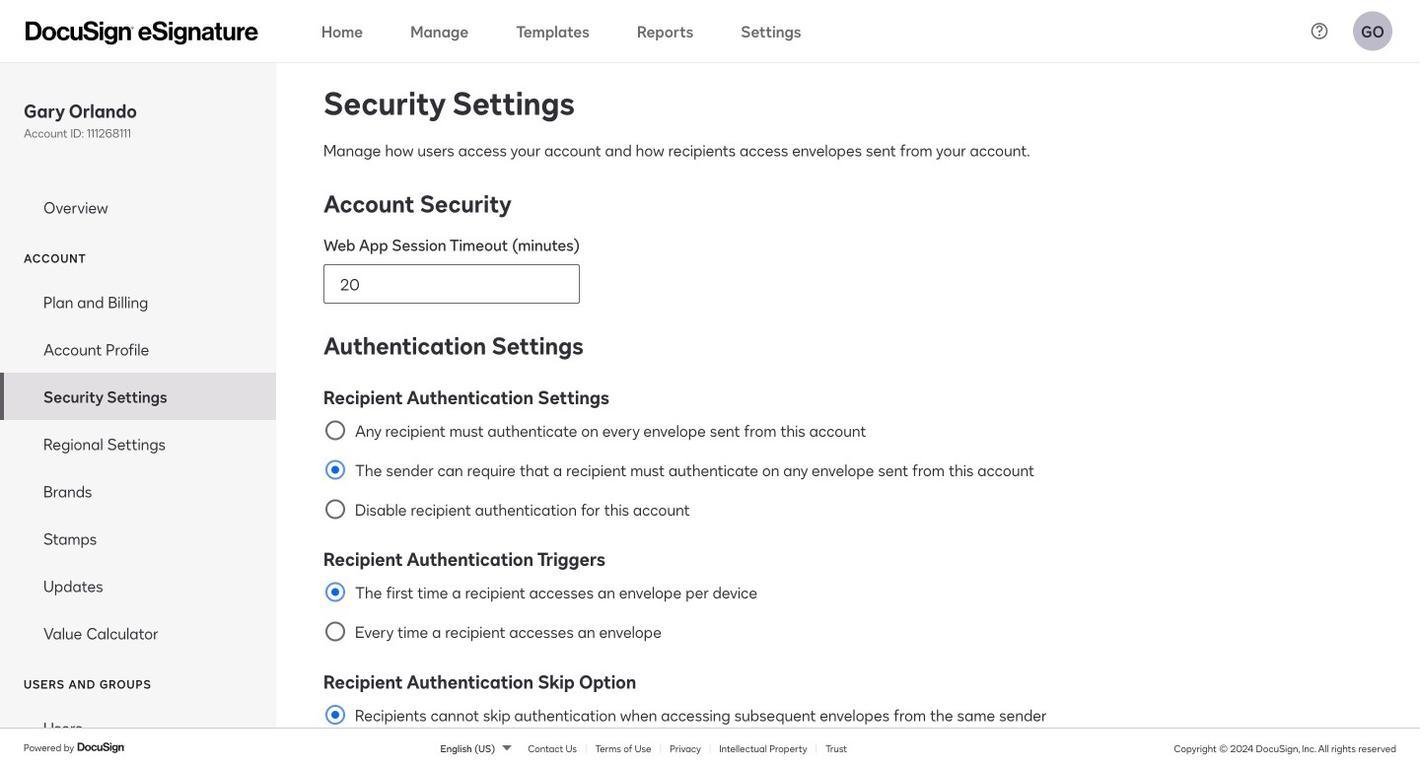 Task type: vqa. For each thing, say whether or not it's contained in the screenshot.
2nd option group from the top
yes



Task type: locate. For each thing, give the bounding box(es) containing it.
1 option group from the top
[[323, 545, 1373, 651]]

None text field
[[324, 265, 579, 303]]

0 vertical spatial option group
[[323, 545, 1373, 651]]

1 vertical spatial option group
[[323, 667, 1373, 768]]

option group
[[323, 545, 1373, 651], [323, 667, 1373, 768]]



Task type: describe. For each thing, give the bounding box(es) containing it.
docusign image
[[77, 740, 126, 756]]

account element
[[0, 278, 276, 657]]

2 option group from the top
[[323, 667, 1373, 768]]

docusign admin image
[[26, 21, 258, 45]]



